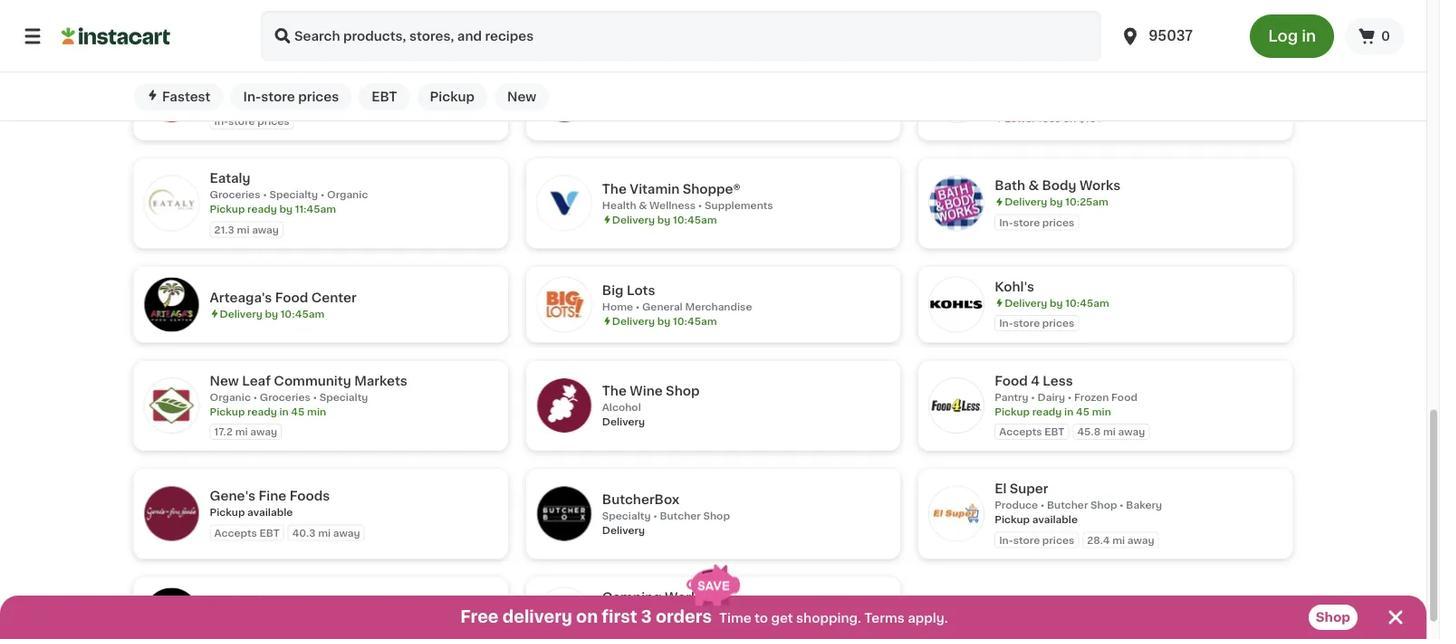 Task type: locate. For each thing, give the bounding box(es) containing it.
lots
[[627, 284, 656, 297]]

butcherbox image
[[537, 488, 592, 542]]

1 horizontal spatial in
[[1065, 407, 1074, 417]]

45.8
[[1078, 428, 1101, 437]]

in- down bath
[[1000, 218, 1014, 228]]

2 vertical spatial specialty
[[602, 512, 651, 522]]

1 vertical spatial on
[[576, 610, 598, 626]]

7-
[[995, 68, 1008, 80]]

0 horizontal spatial organic
[[210, 393, 251, 403]]

28.4
[[1087, 536, 1110, 546]]

ebt inside button
[[372, 91, 397, 103]]

2 horizontal spatial specialty
[[602, 512, 651, 522]]

10:45am down the vitamin shoppe® health & wellness • supplements
[[673, 215, 717, 225]]

45 inside new leaf community markets organic • groceries • specialty pickup ready in 45 min
[[291, 407, 305, 417]]

• down shoppe®
[[698, 201, 703, 211]]

1 horizontal spatial butcher
[[1047, 501, 1089, 511]]

wine
[[630, 386, 663, 398]]

ready down dairy
[[1033, 407, 1062, 417]]

by
[[265, 96, 278, 106], [1050, 197, 1063, 207], [279, 205, 293, 215], [658, 215, 671, 225], [1050, 299, 1063, 309], [265, 309, 278, 319], [658, 317, 671, 327], [658, 609, 671, 619]]

in-store prices inside in-store prices link
[[1000, 8, 1075, 18]]

the up health
[[602, 183, 627, 196]]

new right pickup button
[[507, 91, 537, 103]]

shop inside the el super produce • butcher shop • bakery pickup available
[[1091, 501, 1118, 511]]

45 down community
[[291, 407, 305, 417]]

0 vertical spatial ebt
[[372, 91, 397, 103]]

away right 21.3
[[252, 225, 279, 235]]

2 45 from the left
[[1076, 407, 1090, 417]]

mi right 40.3 on the left bottom of the page
[[318, 529, 331, 539]]

delivery by 10:45am
[[220, 96, 325, 106], [612, 215, 717, 225], [1005, 299, 1110, 309], [220, 309, 325, 319], [612, 317, 717, 327]]

pickup up 21.3
[[210, 205, 245, 215]]

ebt
[[372, 91, 397, 103], [1045, 428, 1065, 437], [260, 529, 280, 539]]

1 horizontal spatial organic
[[327, 190, 368, 200]]

1 vertical spatial accepts ebt
[[214, 529, 280, 539]]

• up 11:45am
[[321, 190, 325, 200]]

1 horizontal spatial on
[[1064, 114, 1077, 124]]

& right bath
[[1029, 180, 1039, 192]]

delivery by 10:45am for staples
[[220, 96, 325, 106]]

general
[[642, 302, 683, 312]]

1 horizontal spatial specialty
[[320, 393, 368, 403]]

None search field
[[261, 11, 1102, 62]]

1 horizontal spatial new
[[507, 91, 537, 103]]

shop up save image
[[704, 512, 730, 522]]

1 vertical spatial &
[[639, 201, 647, 211]]

bath & body works
[[995, 180, 1121, 192]]

food
[[275, 292, 308, 304], [995, 375, 1028, 388], [1112, 393, 1138, 403]]

the vitamin shoppe® image
[[537, 177, 592, 231]]

butcher down super
[[1047, 501, 1089, 511]]

0 vertical spatial food
[[275, 292, 308, 304]]

away for 28.4 mi away
[[1128, 536, 1155, 546]]

fine
[[259, 491, 287, 503]]

4
[[1031, 375, 1040, 388]]

10:25am
[[1066, 197, 1109, 207]]

butcher down 'butcherbox'
[[660, 512, 701, 522]]

mi right 17.2
[[235, 428, 248, 437]]

min inside new leaf community markets organic • groceries • specialty pickup ready in 45 min
[[307, 407, 326, 417]]

by down arteaga's food center
[[265, 309, 278, 319]]

in-store prices inside in-store prices button
[[243, 91, 339, 103]]

shop left close icon
[[1316, 612, 1351, 624]]

the inside the vitamin shoppe® health & wellness • supplements
[[602, 183, 627, 196]]

1 horizontal spatial accepts ebt
[[1000, 428, 1065, 437]]

0 vertical spatial organic
[[327, 190, 368, 200]]

delivery down 'butcherbox'
[[602, 526, 645, 536]]

away right the 45.8
[[1119, 428, 1145, 437]]

0 horizontal spatial 45
[[291, 407, 305, 417]]

in-store prices button
[[231, 83, 352, 111]]

in-store prices down produce
[[1000, 536, 1075, 546]]

1 vertical spatial organic
[[210, 393, 251, 403]]

in down community
[[279, 407, 289, 417]]

1 vertical spatial the
[[602, 386, 627, 398]]

food 4 less image
[[930, 379, 984, 434]]

by down staples stationery • electronics
[[265, 96, 278, 106]]

• up 21.3 mi away
[[263, 190, 267, 200]]

specialty inside the eataly groceries • specialty • organic pickup ready by 11:45am
[[269, 190, 318, 200]]

0 horizontal spatial specialty
[[269, 190, 318, 200]]

0
[[1382, 30, 1391, 43]]

1 min from the left
[[307, 407, 326, 417]]

in- down staples
[[243, 91, 261, 103]]

new inside new leaf community markets organic • groceries • specialty pickup ready in 45 min
[[210, 375, 239, 388]]

accepts down the gene's
[[214, 529, 257, 539]]

el super produce • butcher shop • bakery pickup available
[[995, 483, 1163, 525]]

delivery down home at the left top of page
[[612, 317, 655, 327]]

wellness
[[650, 201, 696, 211]]

shop
[[666, 386, 700, 398], [1091, 501, 1118, 511], [704, 512, 730, 522], [1316, 612, 1351, 624]]

home
[[602, 302, 633, 312]]

prices up eleven
[[1043, 8, 1075, 18]]

45.8 mi away
[[1078, 428, 1145, 437]]

• down super
[[1041, 501, 1045, 511]]

by inside the eataly groceries • specialty • organic pickup ready by 11:45am
[[279, 205, 293, 215]]

1 horizontal spatial 45
[[1076, 407, 1090, 417]]

1 vertical spatial ebt
[[1045, 428, 1065, 437]]

eataly groceries • specialty • organic pickup ready by 11:45am
[[210, 172, 368, 215]]

• right stationery
[[266, 82, 270, 92]]

on right fees
[[1064, 114, 1077, 124]]

groceries down eataly
[[210, 190, 260, 200]]

the for the wine shop
[[602, 386, 627, 398]]

by down wellness
[[658, 215, 671, 225]]

0 horizontal spatial butcher
[[660, 512, 701, 522]]

gene's fine foods image
[[145, 488, 199, 542]]

pickup inside food 4 less pantry • dairy • frozen food pickup ready in 45 min
[[995, 407, 1030, 417]]

world
[[665, 592, 704, 604]]

away right 17.2
[[250, 428, 277, 437]]

45
[[291, 407, 305, 417], [1076, 407, 1090, 417]]

the inside the wine shop alcohol delivery
[[602, 386, 627, 398]]

mi for 40.3
[[318, 529, 331, 539]]

gene's
[[210, 491, 256, 503]]

in inside food 4 less pantry • dairy • frozen food pickup ready in 45 min
[[1065, 407, 1074, 417]]

markets
[[354, 375, 408, 388]]

delivery inside the wine shop alcohol delivery
[[602, 418, 645, 428]]

specialty inside new leaf community markets organic • groceries • specialty pickup ready in 45 min
[[320, 393, 368, 403]]

ready inside the eataly groceries • specialty • organic pickup ready by 11:45am
[[247, 205, 277, 215]]

by right 3
[[658, 609, 671, 619]]

available down fine at bottom
[[247, 508, 293, 518]]

2 the from the top
[[602, 386, 627, 398]]

45 for community
[[291, 407, 305, 417]]

in-store prices
[[1000, 8, 1075, 18], [243, 91, 339, 103], [214, 117, 290, 127], [1000, 218, 1075, 228], [1000, 319, 1075, 329], [1000, 536, 1075, 546]]

1 horizontal spatial &
[[1029, 180, 1039, 192]]

1 45 from the left
[[291, 407, 305, 417]]

3
[[641, 610, 652, 626]]

accepts ebt for 45.8 mi away
[[1000, 428, 1065, 437]]

accepts
[[1000, 428, 1042, 437], [214, 529, 257, 539]]

eataly image
[[145, 177, 199, 231]]

shop inside the wine shop alcohol delivery
[[666, 386, 700, 398]]

0 vertical spatial on
[[1064, 114, 1077, 124]]

accepts ebt down gene's fine foods pickup available
[[214, 529, 280, 539]]

prices up less
[[1043, 319, 1075, 329]]

mi
[[237, 225, 250, 235], [235, 428, 248, 437], [1103, 428, 1116, 437], [318, 529, 331, 539], [1113, 536, 1125, 546]]

store
[[1014, 8, 1040, 18], [261, 91, 295, 103], [228, 117, 255, 127], [1014, 218, 1040, 228], [1014, 319, 1040, 329], [1014, 536, 1040, 546]]

1 vertical spatial food
[[995, 375, 1028, 388]]

2 horizontal spatial ebt
[[1045, 428, 1065, 437]]

ready inside food 4 less pantry • dairy • frozen food pickup ready in 45 min
[[1033, 407, 1062, 417]]

shoppe®
[[683, 183, 741, 196]]

1 vertical spatial butcher
[[660, 512, 701, 522]]

0 vertical spatial &
[[1029, 180, 1039, 192]]

in-store prices down staples
[[243, 91, 339, 103]]

arteaga's
[[210, 292, 272, 304]]

prices inside button
[[298, 91, 339, 103]]

min for less
[[1092, 407, 1112, 417]]

2 vertical spatial food
[[1112, 393, 1138, 403]]

away for 21.3 mi away
[[252, 225, 279, 235]]

min down frozen
[[1092, 407, 1112, 417]]

groceries down community
[[260, 393, 311, 403]]

delivery down 'kohl's'
[[1005, 299, 1048, 309]]

1 horizontal spatial min
[[1092, 407, 1112, 417]]

kohl's image
[[930, 278, 984, 332]]

pickup button
[[417, 83, 487, 111]]

1 horizontal spatial ebt
[[372, 91, 397, 103]]

organic
[[327, 190, 368, 200], [210, 393, 251, 403]]

accepts for 45.8 mi away
[[1000, 428, 1042, 437]]

new leaf community markets image
[[145, 379, 199, 434]]

in-store prices down 'kohl's'
[[1000, 319, 1075, 329]]

new left leaf
[[210, 375, 239, 388]]

0 button
[[1346, 18, 1405, 54]]

21.3
[[214, 225, 235, 235]]

butcher inside 'butcherbox specialty • butcher shop delivery'
[[660, 512, 701, 522]]

away
[[252, 225, 279, 235], [250, 428, 277, 437], [1119, 428, 1145, 437], [333, 529, 360, 539], [1128, 536, 1155, 546]]

min
[[307, 407, 326, 417], [1092, 407, 1112, 417]]

min inside food 4 less pantry • dairy • frozen food pickup ready in 45 min
[[1092, 407, 1112, 417]]

pickup down produce
[[995, 515, 1030, 525]]

ready for new
[[247, 407, 277, 417]]

on for delivery
[[576, 610, 598, 626]]

first
[[602, 610, 637, 626]]

• down 4
[[1031, 393, 1036, 403]]

in- inside in-store prices link
[[1000, 8, 1014, 18]]

delivery down stationery
[[220, 96, 263, 106]]

1 the from the top
[[602, 183, 627, 196]]

• down lots
[[636, 302, 640, 312]]

• down 'butcherbox'
[[653, 512, 658, 522]]

0 vertical spatial the
[[602, 183, 627, 196]]

0 vertical spatial accepts
[[1000, 428, 1042, 437]]

away right 40.3 on the left bottom of the page
[[333, 529, 360, 539]]

• inside staples stationery • electronics
[[266, 82, 270, 92]]

the
[[602, 183, 627, 196], [602, 386, 627, 398]]

1 vertical spatial groceries
[[260, 393, 311, 403]]

ready
[[247, 205, 277, 215], [247, 407, 277, 417], [1033, 407, 1062, 417]]

pickup up 17.2
[[210, 407, 245, 417]]

in right 'log'
[[1302, 29, 1317, 44]]

available inside the el super produce • butcher shop • bakery pickup available
[[1033, 515, 1078, 525]]

shopping.
[[797, 612, 862, 625]]

terms
[[865, 612, 905, 625]]

store inside button
[[261, 91, 295, 103]]

ebt for 40.3 mi away
[[260, 529, 280, 539]]

gene's fine foods pickup available
[[210, 491, 330, 518]]

10:45am
[[281, 96, 325, 106], [673, 215, 717, 225], [1066, 299, 1110, 309], [281, 309, 325, 319], [673, 317, 717, 327]]

accepts ebt down dairy
[[1000, 428, 1065, 437]]

0 horizontal spatial new
[[210, 375, 239, 388]]

0 vertical spatial accepts ebt
[[1000, 428, 1065, 437]]

butcher
[[1047, 501, 1089, 511], [660, 512, 701, 522]]

accepts down the pantry
[[1000, 428, 1042, 437]]

in for markets
[[279, 407, 289, 417]]

in-store prices down delivery by 10:25am
[[1000, 218, 1075, 228]]

delivery by 10:45am down staples stationery • electronics
[[220, 96, 325, 106]]

0 horizontal spatial food
[[275, 292, 308, 304]]

butcher inside the el super produce • butcher shop • bakery pickup available
[[1047, 501, 1089, 511]]

0 horizontal spatial ebt
[[260, 529, 280, 539]]

by down general
[[658, 317, 671, 327]]

in
[[1302, 29, 1317, 44], [279, 407, 289, 417], [1065, 407, 1074, 417]]

delivery by 10:45am down wellness
[[612, 215, 717, 225]]

0 vertical spatial specialty
[[269, 190, 318, 200]]

1 vertical spatial specialty
[[320, 393, 368, 403]]

10:45am down the electronics
[[281, 96, 325, 106]]

foods
[[290, 491, 330, 503]]

pantry
[[995, 393, 1029, 403]]

• inside the vitamin shoppe® health & wellness • supplements
[[698, 201, 703, 211]]

stationery
[[210, 82, 264, 92]]

2 horizontal spatial food
[[1112, 393, 1138, 403]]

delivery
[[220, 96, 263, 106], [1005, 197, 1048, 207], [612, 215, 655, 225], [1005, 299, 1048, 309], [220, 309, 263, 319], [612, 317, 655, 327], [602, 418, 645, 428], [602, 526, 645, 536], [612, 609, 655, 619]]

by up less
[[1050, 299, 1063, 309]]

delivery by 10:45am down general
[[612, 317, 717, 327]]

10:45am for big lots
[[673, 317, 717, 327]]

bakery
[[1127, 501, 1163, 511]]

0 vertical spatial new
[[507, 91, 537, 103]]

specialty down community
[[320, 393, 368, 403]]

0 vertical spatial groceries
[[210, 190, 260, 200]]

0 horizontal spatial available
[[247, 508, 293, 518]]

•
[[266, 82, 270, 92], [263, 190, 267, 200], [321, 190, 325, 200], [698, 201, 703, 211], [636, 302, 640, 312], [253, 393, 257, 403], [313, 393, 317, 403], [1031, 393, 1036, 403], [1068, 393, 1072, 403], [1041, 501, 1045, 511], [1120, 501, 1124, 511], [653, 512, 658, 522]]

specialty down 'butcherbox'
[[602, 512, 651, 522]]

prices left ebt button
[[298, 91, 339, 103]]

food up the pantry
[[995, 375, 1028, 388]]

shop up 28.4
[[1091, 501, 1118, 511]]

specialty up 11:45am
[[269, 190, 318, 200]]

1 vertical spatial new
[[210, 375, 239, 388]]

away for 17.2 mi away
[[250, 428, 277, 437]]

pickup right ebt button
[[430, 91, 475, 103]]

in-store prices down stationery
[[214, 117, 290, 127]]

ready inside new leaf community markets organic • groceries • specialty pickup ready in 45 min
[[247, 407, 277, 417]]

1 horizontal spatial available
[[1033, 515, 1078, 525]]

prices
[[1043, 8, 1075, 18], [298, 91, 339, 103], [257, 117, 290, 127], [1043, 218, 1075, 228], [1043, 319, 1075, 329], [1043, 536, 1075, 546]]

delivery by 10:45am for big lots
[[612, 317, 717, 327]]

0 vertical spatial butcher
[[1047, 501, 1089, 511]]

mi right 21.3
[[237, 225, 250, 235]]

the for the vitamin shoppe®
[[602, 183, 627, 196]]

the wine shop image
[[537, 379, 592, 434]]

mi right 28.4
[[1113, 536, 1125, 546]]

groceries
[[210, 190, 260, 200], [260, 393, 311, 403]]

ebt left pickup button
[[372, 91, 397, 103]]

0 horizontal spatial accepts
[[214, 529, 257, 539]]

organic up 11:45am
[[327, 190, 368, 200]]

ready up 21.3 mi away
[[247, 205, 277, 215]]

groceries inside the eataly groceries • specialty • organic pickup ready by 11:45am
[[210, 190, 260, 200]]

1 horizontal spatial accepts
[[1000, 428, 1042, 437]]

in inside new leaf community markets organic • groceries • specialty pickup ready in 45 min
[[279, 407, 289, 417]]

in inside button
[[1302, 29, 1317, 44]]

2 vertical spatial ebt
[[260, 529, 280, 539]]

21.3 mi away
[[214, 225, 279, 235]]

new inside button
[[507, 91, 537, 103]]

& down vitamin
[[639, 201, 647, 211]]

1 vertical spatial accepts
[[214, 529, 257, 539]]

0 horizontal spatial on
[[576, 610, 598, 626]]

accepts for 40.3 mi away
[[214, 529, 257, 539]]

prices left 28.4
[[1043, 536, 1075, 546]]

food left center
[[275, 292, 308, 304]]

organic down leaf
[[210, 393, 251, 403]]

45 for less
[[1076, 407, 1090, 417]]

in- down produce
[[1000, 536, 1014, 546]]

prices down in-store prices button
[[257, 117, 290, 127]]

on left first
[[576, 610, 598, 626]]

0 horizontal spatial accepts ebt
[[214, 529, 280, 539]]

in down dairy
[[1065, 407, 1074, 417]]

food right frozen
[[1112, 393, 1138, 403]]

2 min from the left
[[1092, 407, 1112, 417]]

accepts ebt
[[1000, 428, 1065, 437], [214, 529, 280, 539]]

ebt left the 45.8
[[1045, 428, 1065, 437]]

0 horizontal spatial in
[[279, 407, 289, 417]]

40.3 mi away
[[292, 529, 360, 539]]

fastest button
[[134, 83, 223, 111]]

2 horizontal spatial in
[[1302, 29, 1317, 44]]

45 inside food 4 less pantry • dairy • frozen food pickup ready in 45 min
[[1076, 407, 1090, 417]]

pickup
[[430, 91, 475, 103], [210, 205, 245, 215], [210, 407, 245, 417], [995, 407, 1030, 417], [210, 508, 245, 518], [995, 515, 1030, 525]]

0 horizontal spatial min
[[307, 407, 326, 417]]

0 horizontal spatial &
[[639, 201, 647, 211]]

available down super
[[1033, 515, 1078, 525]]

delivery down alcohol
[[602, 418, 645, 428]]

eataly
[[210, 172, 250, 185]]



Task type: describe. For each thing, give the bounding box(es) containing it.
vitamin
[[630, 183, 680, 196]]

organic inside new leaf community markets organic • groceries • specialty pickup ready in 45 min
[[210, 393, 251, 403]]

• inside big lots home • general merchandise
[[636, 302, 640, 312]]

staples
[[210, 64, 259, 77]]

min for community
[[307, 407, 326, 417]]

body
[[1042, 180, 1077, 192]]

10:45am for the vitamin shoppe®
[[673, 215, 717, 225]]

fees
[[1039, 114, 1061, 124]]

delivery by 10:45am down arteaga's food center
[[220, 309, 325, 319]]

instacart logo image
[[62, 25, 170, 47]]

pickup inside the eataly groceries • specialty • organic pickup ready by 11:45am
[[210, 205, 245, 215]]

ebt button
[[359, 83, 410, 111]]

staples stationery • electronics
[[210, 64, 331, 92]]

• right dairy
[[1068, 393, 1072, 403]]

in- down stationery
[[214, 117, 228, 127]]

time
[[719, 612, 752, 625]]

center
[[311, 292, 357, 304]]

mi for 28.4
[[1113, 536, 1125, 546]]

new button
[[495, 83, 549, 111]]

organic inside the eataly groceries • specialty • organic pickup ready by 11:45am
[[327, 190, 368, 200]]

delivery inside 'butcherbox specialty • butcher shop delivery'
[[602, 526, 645, 536]]

get
[[772, 612, 793, 625]]

kohl's
[[995, 281, 1035, 294]]

10:45am for staples
[[281, 96, 325, 106]]

food 4 less pantry • dairy • frozen food pickup ready in 45 min
[[995, 375, 1138, 417]]

big lots image
[[537, 278, 592, 332]]

new for new leaf community markets organic • groceries • specialty pickup ready in 45 min
[[210, 375, 239, 388]]

new leaf community markets organic • groceries • specialty pickup ready in 45 min
[[210, 375, 408, 417]]

95037 button
[[1109, 11, 1240, 62]]

shop inside button
[[1316, 612, 1351, 624]]

17.2
[[214, 428, 233, 437]]

• left bakery
[[1120, 501, 1124, 511]]

10:30am
[[673, 609, 717, 619]]

leaf
[[242, 375, 271, 388]]

& inside the vitamin shoppe® health & wellness • supplements
[[639, 201, 647, 211]]

the vitamin shoppe® health & wellness • supplements
[[602, 183, 773, 211]]

sunbasket link
[[134, 578, 508, 640]]

log
[[1269, 29, 1298, 44]]

butcherbox
[[602, 494, 680, 507]]

health
[[602, 201, 637, 211]]

community
[[274, 375, 351, 388]]

11:45am
[[295, 205, 336, 215]]

lower
[[1005, 114, 1036, 124]]

mi for 21.3
[[237, 225, 250, 235]]

delivery by 10:45am down 'kohl's'
[[1005, 299, 1110, 309]]

works
[[1080, 180, 1121, 192]]

delivery down bath
[[1005, 197, 1048, 207]]

to
[[755, 612, 768, 625]]

apply.
[[908, 612, 948, 625]]

lower fees on $10+
[[1005, 114, 1103, 124]]

el
[[995, 483, 1007, 496]]

pickup inside button
[[430, 91, 475, 103]]

in for pantry
[[1065, 407, 1074, 417]]

40.3
[[292, 529, 316, 539]]

delivery by 10:30am
[[612, 609, 717, 619]]

bath
[[995, 180, 1026, 192]]

arteaga's food center
[[210, 292, 357, 304]]

arteaga's food center image
[[145, 278, 199, 332]]

free
[[461, 610, 499, 626]]

shop button
[[1309, 605, 1358, 631]]

the wine shop alcohol delivery
[[602, 386, 700, 428]]

10:45am up less
[[1066, 299, 1110, 309]]

supplements
[[705, 201, 773, 211]]

sunbasket
[[210, 595, 279, 608]]

butcherbox specialty • butcher shop delivery
[[602, 494, 730, 536]]

delivery down 'arteaga's'
[[220, 309, 263, 319]]

free delivery on first 3 orders time to get shopping. terms apply.
[[461, 610, 948, 626]]

in-store prices link
[[919, 0, 1293, 32]]

away for 45.8 mi away
[[1119, 428, 1145, 437]]

delivery down camping on the bottom
[[612, 609, 655, 619]]

super
[[1010, 483, 1049, 496]]

shop inside 'butcherbox specialty • butcher shop delivery'
[[704, 512, 730, 522]]

fastest
[[162, 91, 211, 103]]

in- down 'kohl's'
[[1000, 319, 1014, 329]]

specialty inside 'butcherbox specialty • butcher shop delivery'
[[602, 512, 651, 522]]

delivery by 10:45am for the vitamin shoppe®
[[612, 215, 717, 225]]

camping world
[[602, 592, 704, 604]]

frozen
[[1075, 393, 1109, 403]]

$10+
[[1079, 114, 1103, 124]]

prices down delivery by 10:25am
[[1043, 218, 1075, 228]]

accepts ebt for 40.3 mi away
[[214, 529, 280, 539]]

Search field
[[261, 11, 1102, 62]]

el super image
[[930, 488, 984, 542]]

bath & body works image
[[930, 177, 984, 231]]

produce
[[995, 501, 1038, 511]]

7-eleven
[[995, 68, 1051, 80]]

mi for 45.8
[[1103, 428, 1116, 437]]

new for new
[[507, 91, 537, 103]]

eleven
[[1008, 68, 1051, 80]]

available inside gene's fine foods pickup available
[[247, 508, 293, 518]]

alcohol
[[602, 403, 641, 413]]

close image
[[1385, 607, 1407, 629]]

delivery by 10:25am
[[1005, 197, 1109, 207]]

away for 40.3 mi away
[[333, 529, 360, 539]]

save image
[[687, 565, 740, 607]]

by down bath & body works
[[1050, 197, 1063, 207]]

camping
[[602, 592, 662, 604]]

big
[[602, 284, 624, 297]]

• down community
[[313, 393, 317, 403]]

log in button
[[1250, 14, 1335, 58]]

delivery
[[503, 610, 572, 626]]

95037
[[1149, 29, 1193, 43]]

ready for food
[[1033, 407, 1062, 417]]

28.4 mi away
[[1087, 536, 1155, 546]]

pickup inside the el super produce • butcher shop • bakery pickup available
[[995, 515, 1030, 525]]

groceries inside new leaf community markets organic • groceries • specialty pickup ready in 45 min
[[260, 393, 311, 403]]

orders
[[656, 610, 712, 626]]

mi for 17.2
[[235, 428, 248, 437]]

merchandise
[[685, 302, 752, 312]]

10:45am down arteaga's food center
[[281, 309, 325, 319]]

less
[[1043, 375, 1074, 388]]

95037 button
[[1120, 11, 1229, 62]]

log in
[[1269, 29, 1317, 44]]

1 horizontal spatial food
[[995, 375, 1028, 388]]

electronics
[[273, 82, 331, 92]]

pickup inside new leaf community markets organic • groceries • specialty pickup ready in 45 min
[[210, 407, 245, 417]]

on for fees
[[1064, 114, 1077, 124]]

pickup inside gene's fine foods pickup available
[[210, 508, 245, 518]]

big lots home • general merchandise
[[602, 284, 752, 312]]

• inside 'butcherbox specialty • butcher shop delivery'
[[653, 512, 658, 522]]

ebt for 45.8 mi away
[[1045, 428, 1065, 437]]

• down leaf
[[253, 393, 257, 403]]

in- inside in-store prices button
[[243, 91, 261, 103]]

delivery down health
[[612, 215, 655, 225]]



Task type: vqa. For each thing, say whether or not it's contained in the screenshot.
New Leaf Community Markets "image"
yes



